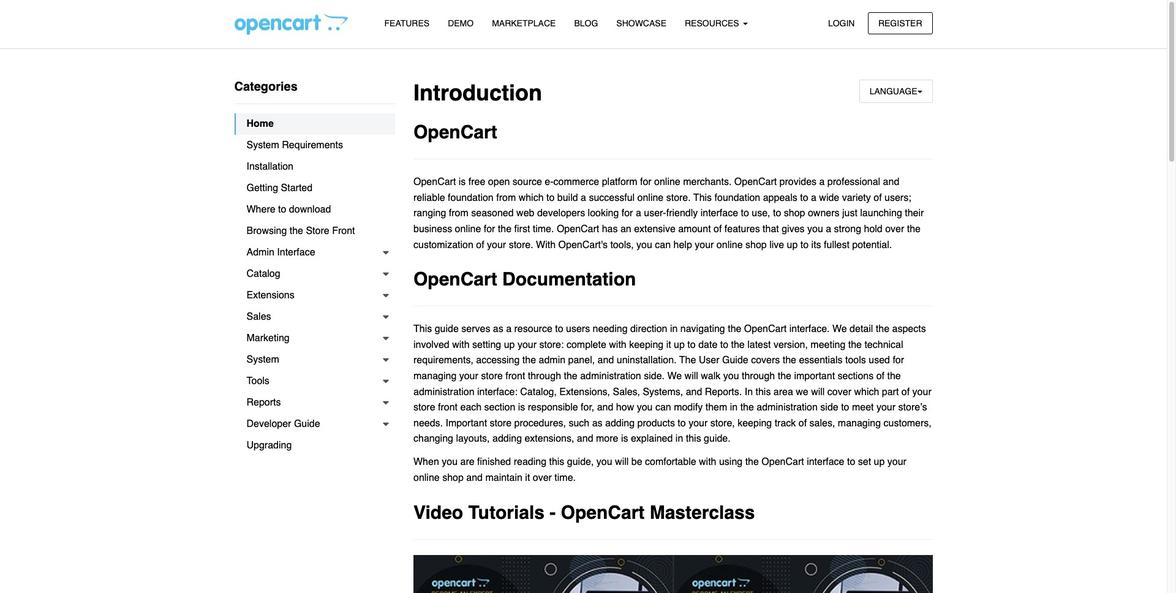 Task type: vqa. For each thing, say whether or not it's contained in the screenshot.
walk
yes



Task type: locate. For each thing, give the bounding box(es) containing it.
wide
[[820, 192, 840, 203]]

managing down the meet
[[838, 418, 881, 429]]

a down owners
[[826, 224, 832, 235]]

will left be
[[615, 457, 629, 468]]

a left user-
[[636, 208, 642, 219]]

0 vertical spatial will
[[685, 371, 699, 382]]

with
[[452, 339, 470, 350], [609, 339, 627, 350], [699, 457, 717, 468]]

resource
[[514, 324, 553, 335]]

your right set
[[888, 457, 907, 468]]

needs.
[[414, 418, 443, 429]]

1 vertical spatial as
[[592, 418, 603, 429]]

guide
[[723, 355, 749, 366], [294, 419, 320, 430]]

0 horizontal spatial keeping
[[629, 339, 664, 350]]

1 vertical spatial will
[[812, 386, 825, 397]]

1 horizontal spatial it
[[667, 339, 671, 350]]

for right used
[[893, 355, 905, 366]]

1 horizontal spatial through
[[742, 371, 775, 382]]

you down more
[[597, 457, 613, 468]]

opencart
[[414, 121, 497, 143], [414, 177, 456, 188], [735, 177, 777, 188], [557, 224, 600, 235], [414, 269, 497, 290], [745, 324, 787, 335], [762, 457, 804, 468], [561, 502, 645, 523]]

0 vertical spatial managing
[[414, 371, 457, 382]]

store
[[306, 226, 330, 237]]

is right section
[[518, 402, 525, 413]]

to left its
[[801, 239, 809, 250]]

1 vertical spatial time.
[[555, 472, 576, 484]]

your down amount
[[695, 239, 714, 250]]

0 horizontal spatial guide
[[294, 419, 320, 430]]

important
[[794, 371, 835, 382]]

0 horizontal spatial from
[[449, 208, 469, 219]]

extensions,
[[560, 386, 610, 397]]

is inside 'opencart is free open source e-commerce platform for online merchants. opencart provides a professional and reliable foundation from which to build a successful online store. this foundation appeals to a wide variety of users; ranging from seasoned web developers looking for a user-friendly interface to use, to shop owners just launching their business online for the first time. opencart has an extensive amount of features that gives you a strong hold over the customization of your store. with opencart's tools, you can help your online shop live up to its fullest potential.'
[[459, 177, 466, 188]]

such
[[569, 418, 590, 429]]

front left each
[[438, 402, 458, 413]]

version,
[[774, 339, 808, 350]]

1 horizontal spatial keeping
[[738, 418, 772, 429]]

upgrading
[[247, 440, 292, 451]]

catalog,
[[520, 386, 557, 397]]

adding down how on the right bottom
[[606, 418, 635, 429]]

opencart up latest
[[745, 324, 787, 335]]

we
[[833, 324, 847, 335], [668, 371, 682, 382]]

side.
[[644, 371, 665, 382]]

1 horizontal spatial front
[[506, 371, 525, 382]]

this left guide. at the bottom right of page
[[686, 433, 701, 444]]

1 vertical spatial in
[[730, 402, 738, 413]]

download
[[289, 204, 331, 215]]

0 vertical spatial it
[[667, 339, 671, 350]]

2 horizontal spatial this
[[756, 386, 771, 397]]

up
[[787, 239, 798, 250], [504, 339, 515, 350], [674, 339, 685, 350], [874, 457, 885, 468]]

your down resource
[[518, 339, 537, 350]]

1 vertical spatial this
[[414, 324, 432, 335]]

a inside this guide serves as a resource to users needing direction in navigating the opencart interface. we detail the aspects involved with setting up your store: complete with keeping it up to date to the latest version, meeting the technical requirements, accessing the admin panel, and uninstallation. the user guide covers the essentials tools used for managing your store front through the administration side. we will walk you through the important sections of the administration interface: catalog, extensions, sales, systems, and reports. in this area we will cover which part of your store front each section is responsible for, and how you can modify them in the administration side to meet your store's needs. important store procedures, such as adding products to your store, keeping track of sales, managing customers, changing layouts, adding extensions, and more is explained in this guide.
[[506, 324, 512, 335]]

0 horizontal spatial administration
[[414, 386, 475, 397]]

1 vertical spatial interface
[[807, 457, 845, 468]]

0 vertical spatial is
[[459, 177, 466, 188]]

provides
[[780, 177, 817, 188]]

developer
[[247, 419, 291, 430]]

1 horizontal spatial over
[[886, 224, 905, 235]]

marketplace
[[492, 18, 556, 28]]

1 vertical spatial adding
[[493, 433, 522, 444]]

a left wide
[[811, 192, 817, 203]]

administration
[[580, 371, 641, 382], [414, 386, 475, 397], [757, 402, 818, 413]]

for inside this guide serves as a resource to users needing direction in navigating the opencart interface. we detail the aspects involved with setting up your store: complete with keeping it up to date to the latest version, meeting the technical requirements, accessing the admin panel, and uninstallation. the user guide covers the essentials tools used for managing your store front through the administration side. we will walk you through the important sections of the administration interface: catalog, extensions, sales, systems, and reports. in this area we will cover which part of your store front each section is responsible for, and how you can modify them in the administration side to meet your store's needs. important store procedures, such as adding products to your store, keeping track of sales, managing customers, changing layouts, adding extensions, and more is explained in this guide.
[[893, 355, 905, 366]]

complete
[[567, 339, 607, 350]]

0 vertical spatial system
[[247, 140, 279, 151]]

business
[[414, 224, 452, 235]]

interface left set
[[807, 457, 845, 468]]

the right using on the bottom right of page
[[746, 457, 759, 468]]

can inside this guide serves as a resource to users needing direction in navigating the opencart interface. we detail the aspects involved with setting up your store: complete with keeping it up to date to the latest version, meeting the technical requirements, accessing the admin panel, and uninstallation. the user guide covers the essentials tools used for managing your store front through the administration side. we will walk you through the important sections of the administration interface: catalog, extensions, sales, systems, and reports. in this area we will cover which part of your store front each section is responsible for, and how you can modify them in the administration side to meet your store's needs. important store procedures, such as adding products to your store, keeping track of sales, managing customers, changing layouts, adding extensions, and more is explained in this guide.
[[656, 402, 671, 413]]

1 horizontal spatial is
[[518, 402, 525, 413]]

1 horizontal spatial guide
[[723, 355, 749, 366]]

1 horizontal spatial this
[[686, 433, 701, 444]]

1 horizontal spatial store.
[[667, 192, 691, 203]]

user
[[699, 355, 720, 366]]

e-
[[545, 177, 554, 188]]

over down launching at the right top of page
[[886, 224, 905, 235]]

0 horizontal spatial store.
[[509, 239, 534, 250]]

1 through from the left
[[528, 371, 561, 382]]

opencart down track
[[762, 457, 804, 468]]

1 vertical spatial this
[[686, 433, 701, 444]]

0 vertical spatial time.
[[533, 224, 554, 235]]

aspects
[[893, 324, 926, 335]]

interface up the "features"
[[701, 208, 739, 219]]

direction
[[631, 324, 668, 335]]

and right for,
[[597, 402, 614, 413]]

0 horizontal spatial through
[[528, 371, 561, 382]]

with down needing
[[609, 339, 627, 350]]

system link
[[234, 349, 395, 371]]

in up comfortable
[[676, 433, 683, 444]]

interface.
[[790, 324, 830, 335]]

comfortable
[[645, 457, 697, 468]]

meeting
[[811, 339, 846, 350]]

for up an
[[622, 208, 633, 219]]

this down merchants.
[[694, 192, 712, 203]]

0 vertical spatial over
[[886, 224, 905, 235]]

1 horizontal spatial foundation
[[715, 192, 761, 203]]

1 horizontal spatial which
[[855, 386, 880, 397]]

0 horizontal spatial it
[[525, 472, 530, 484]]

opencart documentation
[[414, 269, 636, 290]]

managing
[[414, 371, 457, 382], [838, 418, 881, 429]]

the left admin
[[523, 355, 536, 366]]

keeping up uninstallation.
[[629, 339, 664, 350]]

interface:
[[477, 386, 518, 397]]

system down home at the left
[[247, 140, 279, 151]]

keeping left track
[[738, 418, 772, 429]]

browsing
[[247, 226, 287, 237]]

as
[[493, 324, 504, 335], [592, 418, 603, 429]]

1 vertical spatial administration
[[414, 386, 475, 397]]

the up technical
[[876, 324, 890, 335]]

0 vertical spatial guide
[[723, 355, 749, 366]]

section
[[485, 402, 516, 413]]

1 vertical spatial from
[[449, 208, 469, 219]]

1 horizontal spatial from
[[497, 192, 516, 203]]

is right more
[[621, 433, 628, 444]]

build
[[558, 192, 578, 203]]

2 horizontal spatial administration
[[757, 402, 818, 413]]

tools
[[846, 355, 866, 366]]

adding up finished
[[493, 433, 522, 444]]

shop left live
[[746, 239, 767, 250]]

2 through from the left
[[742, 371, 775, 382]]

use,
[[752, 208, 771, 219]]

1 vertical spatial managing
[[838, 418, 881, 429]]

2 horizontal spatial with
[[699, 457, 717, 468]]

time. down guide,
[[555, 472, 576, 484]]

this inside 'opencart is free open source e-commerce platform for online merchants. opencart provides a professional and reliable foundation from which to build a successful online store. this foundation appeals to a wide variety of users; ranging from seasoned web developers looking for a user-friendly interface to use, to shop owners just launching their business online for the first time. opencart has an extensive amount of features that gives you a strong hold over the customization of your store. with opencart's tools, you can help your online shop live up to its fullest potential.'
[[694, 192, 712, 203]]

area
[[774, 386, 794, 397]]

meet
[[852, 402, 874, 413]]

online inside when you are finished reading this guide, you will be comfortable with using the opencart interface to set up your online shop and maintain it over time.
[[414, 472, 440, 484]]

online
[[655, 177, 681, 188], [638, 192, 664, 203], [455, 224, 481, 235], [717, 239, 743, 250], [414, 472, 440, 484]]

is
[[459, 177, 466, 188], [518, 402, 525, 413], [621, 433, 628, 444]]

2 foundation from the left
[[715, 192, 761, 203]]

showcase link
[[608, 13, 676, 34]]

1 vertical spatial can
[[656, 402, 671, 413]]

to down 'e-'
[[547, 192, 555, 203]]

1 horizontal spatial this
[[694, 192, 712, 203]]

them
[[706, 402, 728, 413]]

cover
[[828, 386, 852, 397]]

with inside when you are finished reading this guide, you will be comfortable with using the opencart interface to set up your online shop and maintain it over time.
[[699, 457, 717, 468]]

and inside when you are finished reading this guide, you will be comfortable with using the opencart interface to set up your online shop and maintain it over time.
[[467, 472, 483, 484]]

0 vertical spatial this
[[694, 192, 712, 203]]

0 horizontal spatial over
[[533, 472, 552, 484]]

a left resource
[[506, 324, 512, 335]]

administration up track
[[757, 402, 818, 413]]

is left free
[[459, 177, 466, 188]]

admin
[[539, 355, 566, 366]]

2 vertical spatial shop
[[443, 472, 464, 484]]

we up systems,
[[668, 371, 682, 382]]

of down used
[[877, 371, 885, 382]]

to up the "features"
[[741, 208, 749, 219]]

resources
[[685, 18, 742, 28]]

will right we at the right of page
[[812, 386, 825, 397]]

1 vertical spatial over
[[533, 472, 552, 484]]

2 vertical spatial administration
[[757, 402, 818, 413]]

0 horizontal spatial shop
[[443, 472, 464, 484]]

store up interface:
[[481, 371, 503, 382]]

blog link
[[565, 13, 608, 34]]

2 can from the top
[[656, 402, 671, 413]]

and up users;
[[883, 177, 900, 188]]

masterclass
[[650, 502, 755, 523]]

with
[[536, 239, 556, 250]]

the down version,
[[783, 355, 797, 366]]

this inside when you are finished reading this guide, you will be comfortable with using the opencart interface to set up your online shop and maintain it over time.
[[549, 457, 565, 468]]

procedures,
[[514, 418, 566, 429]]

successful
[[589, 192, 635, 203]]

1 vertical spatial it
[[525, 472, 530, 484]]

1 horizontal spatial adding
[[606, 418, 635, 429]]

which
[[519, 192, 544, 203], [855, 386, 880, 397]]

1 vertical spatial store
[[414, 402, 435, 413]]

1 vertical spatial system
[[247, 354, 279, 365]]

it inside when you are finished reading this guide, you will be comfortable with using the opencart interface to set up your online shop and maintain it over time.
[[525, 472, 530, 484]]

looking
[[588, 208, 619, 219]]

the left store
[[290, 226, 303, 237]]

to up store:
[[555, 324, 564, 335]]

language
[[870, 86, 918, 96]]

store. up friendly
[[667, 192, 691, 203]]

foundation
[[448, 192, 494, 203], [715, 192, 761, 203]]

marketing link
[[234, 328, 395, 349]]

open
[[488, 177, 510, 188]]

tools,
[[611, 239, 634, 250]]

and up 'modify'
[[686, 386, 703, 397]]

this right in
[[756, 386, 771, 397]]

it down direction in the bottom of the page
[[667, 339, 671, 350]]

1 horizontal spatial administration
[[580, 371, 641, 382]]

0 horizontal spatial front
[[438, 402, 458, 413]]

store down section
[[490, 418, 512, 429]]

register link
[[868, 12, 933, 34]]

1 system from the top
[[247, 140, 279, 151]]

system
[[247, 140, 279, 151], [247, 354, 279, 365]]

be
[[632, 457, 643, 468]]

2 vertical spatial store
[[490, 418, 512, 429]]

foundation down free
[[448, 192, 494, 203]]

from down the open
[[497, 192, 516, 203]]

1 horizontal spatial will
[[685, 371, 699, 382]]

2 horizontal spatial shop
[[784, 208, 806, 219]]

the right navigating at the right of the page
[[728, 324, 742, 335]]

we up meeting
[[833, 324, 847, 335]]

0 horizontal spatial this
[[549, 457, 565, 468]]

the
[[498, 224, 512, 235], [907, 224, 921, 235], [290, 226, 303, 237], [728, 324, 742, 335], [876, 324, 890, 335], [731, 339, 745, 350], [849, 339, 862, 350], [523, 355, 536, 366], [783, 355, 797, 366], [564, 371, 578, 382], [778, 371, 792, 382], [888, 371, 901, 382], [741, 402, 754, 413], [746, 457, 759, 468]]

2 vertical spatial this
[[549, 457, 565, 468]]

guide right user
[[723, 355, 749, 366]]

register
[[879, 18, 923, 28]]

1 horizontal spatial we
[[833, 324, 847, 335]]

live
[[770, 239, 785, 250]]

maintain
[[486, 472, 523, 484]]

1 horizontal spatial interface
[[807, 457, 845, 468]]

1 horizontal spatial as
[[592, 418, 603, 429]]

1 vertical spatial which
[[855, 386, 880, 397]]

interface inside 'opencart is free open source e-commerce platform for online merchants. opencart provides a professional and reliable foundation from which to build a successful online store. this foundation appeals to a wide variety of users; ranging from seasoned web developers looking for a user-friendly interface to use, to shop owners just launching their business online for the first time. opencart has an extensive amount of features that gives you a strong hold over the customization of your store. with opencart's tools, you can help your online shop live up to its fullest potential.'
[[701, 208, 739, 219]]

0 horizontal spatial which
[[519, 192, 544, 203]]

reliable
[[414, 192, 445, 203]]

the up part
[[888, 371, 901, 382]]

0 horizontal spatial this
[[414, 324, 432, 335]]

2 vertical spatial will
[[615, 457, 629, 468]]

your down 'modify'
[[689, 418, 708, 429]]

as up setting at the left bottom
[[493, 324, 504, 335]]

over down 'reading'
[[533, 472, 552, 484]]

administration up sales,
[[580, 371, 641, 382]]

home link
[[234, 113, 395, 135]]

0 vertical spatial in
[[670, 324, 678, 335]]

1 vertical spatial store.
[[509, 239, 534, 250]]

0 vertical spatial store.
[[667, 192, 691, 203]]

opencart up appeals
[[735, 177, 777, 188]]

0 horizontal spatial foundation
[[448, 192, 494, 203]]

detail
[[850, 324, 874, 335]]

0 horizontal spatial as
[[493, 324, 504, 335]]

through down covers
[[742, 371, 775, 382]]

sales,
[[810, 418, 836, 429]]

hold
[[864, 224, 883, 235]]

can down systems,
[[656, 402, 671, 413]]

0 horizontal spatial we
[[668, 371, 682, 382]]

0 vertical spatial interface
[[701, 208, 739, 219]]

foundation up use,
[[715, 192, 761, 203]]

involved
[[414, 339, 450, 350]]

started
[[281, 183, 313, 194]]

store up needs. on the left bottom of page
[[414, 402, 435, 413]]

0 horizontal spatial time.
[[533, 224, 554, 235]]

installation
[[247, 161, 294, 172]]

that
[[763, 224, 779, 235]]

requirements
[[282, 140, 343, 151]]

the up tools on the right bottom
[[849, 339, 862, 350]]

amount
[[679, 224, 711, 235]]

2 system from the top
[[247, 354, 279, 365]]

launching
[[861, 208, 903, 219]]

up inside 'opencart is free open source e-commerce platform for online merchants. opencart provides a professional and reliable foundation from which to build a successful online store. this foundation appeals to a wide variety of users; ranging from seasoned web developers looking for a user-friendly interface to use, to shop owners just launching their business online for the first time. opencart has an extensive amount of features that gives you a strong hold over the customization of your store. with opencart's tools, you can help your online shop live up to its fullest potential.'
[[787, 239, 798, 250]]

installation link
[[234, 156, 395, 178]]

front down accessing
[[506, 371, 525, 382]]

0 vertical spatial keeping
[[629, 339, 664, 350]]

1 horizontal spatial with
[[609, 339, 627, 350]]

from right ranging
[[449, 208, 469, 219]]

opencart's
[[559, 239, 608, 250]]

getting started
[[247, 183, 313, 194]]

over
[[886, 224, 905, 235], [533, 472, 552, 484]]

this up involved
[[414, 324, 432, 335]]

0 vertical spatial which
[[519, 192, 544, 203]]

1 horizontal spatial shop
[[746, 239, 767, 250]]

to left set
[[848, 457, 856, 468]]

2 vertical spatial is
[[621, 433, 628, 444]]

1 can from the top
[[655, 239, 671, 250]]

can down extensive
[[655, 239, 671, 250]]

for right the platform
[[640, 177, 652, 188]]

0 vertical spatial shop
[[784, 208, 806, 219]]

0 horizontal spatial is
[[459, 177, 466, 188]]

0 horizontal spatial will
[[615, 457, 629, 468]]

to down appeals
[[773, 208, 782, 219]]

setting
[[473, 339, 501, 350]]

to right side
[[842, 402, 850, 413]]

to down 'modify'
[[678, 418, 686, 429]]

it inside this guide serves as a resource to users needing direction in navigating the opencart interface. we detail the aspects involved with setting up your store: complete with keeping it up to date to the latest version, meeting the technical requirements, accessing the admin panel, and uninstallation. the user guide covers the essentials tools used for managing your store front through the administration side. we will walk you through the important sections of the administration interface: catalog, extensions, sales, systems, and reports. in this area we will cover which part of your store front each section is responsible for, and how you can modify them in the administration side to meet your store's needs. important store procedures, such as adding products to your store, keeping track of sales, managing customers, changing layouts, adding extensions, and more is explained in this guide.
[[667, 339, 671, 350]]

0 vertical spatial we
[[833, 324, 847, 335]]

you up 'products'
[[637, 402, 653, 413]]

you up reports.
[[724, 371, 739, 382]]

1 horizontal spatial time.
[[555, 472, 576, 484]]

a up wide
[[820, 177, 825, 188]]

as right such
[[592, 418, 603, 429]]

shop
[[784, 208, 806, 219], [746, 239, 767, 250], [443, 472, 464, 484]]



Task type: describe. For each thing, give the bounding box(es) containing it.
opencart up the reliable at the left of the page
[[414, 177, 456, 188]]

0 vertical spatial administration
[[580, 371, 641, 382]]

browsing the store front link
[[234, 221, 395, 242]]

developers
[[537, 208, 585, 219]]

sales
[[247, 311, 271, 322]]

the down panel,
[[564, 371, 578, 382]]

extensions link
[[234, 285, 395, 306]]

to down provides
[[800, 192, 809, 203]]

owners
[[808, 208, 840, 219]]

web
[[517, 208, 535, 219]]

you left are
[[442, 457, 458, 468]]

interface
[[277, 247, 315, 258]]

your inside when you are finished reading this guide, you will be comfortable with using the opencart interface to set up your online shop and maintain it over time.
[[888, 457, 907, 468]]

opencart down introduction in the left top of the page
[[414, 121, 497, 143]]

covers
[[751, 355, 780, 366]]

language button
[[860, 80, 933, 103]]

your up 'store's'
[[913, 386, 932, 397]]

which inside this guide serves as a resource to users needing direction in navigating the opencart interface. we detail the aspects involved with setting up your store: complete with keeping it up to date to the latest version, meeting the technical requirements, accessing the admin panel, and uninstallation. the user guide covers the essentials tools used for managing your store front through the administration side. we will walk you through the important sections of the administration interface: catalog, extensions, sales, systems, and reports. in this area we will cover which part of your store front each section is responsible for, and how you can modify them in the administration side to meet your store's needs. important store procedures, such as adding products to your store, keeping track of sales, managing customers, changing layouts, adding extensions, and more is explained in this guide.
[[855, 386, 880, 397]]

your down part
[[877, 402, 896, 413]]

features link
[[375, 13, 439, 34]]

introduction
[[414, 80, 542, 105]]

which inside 'opencart is free open source e-commerce platform for online merchants. opencart provides a professional and reliable foundation from which to build a successful online store. this foundation appeals to a wide variety of users; ranging from seasoned web developers looking for a user-friendly interface to use, to shop owners just launching their business online for the first time. opencart has an extensive amount of features that gives you a strong hold over the customization of your store. with opencart's tools, you can help your online shop live up to its fullest potential.'
[[519, 192, 544, 203]]

commerce
[[554, 177, 600, 188]]

guide,
[[567, 457, 594, 468]]

for down 'seasoned'
[[484, 224, 495, 235]]

admin
[[247, 247, 274, 258]]

the left latest
[[731, 339, 745, 350]]

serves
[[462, 324, 491, 335]]

system for system requirements
[[247, 140, 279, 151]]

opencart inside when you are finished reading this guide, you will be comfortable with using the opencart interface to set up your online shop and maintain it over time.
[[762, 457, 804, 468]]

developer guide
[[247, 419, 320, 430]]

tools
[[247, 376, 270, 387]]

technical
[[865, 339, 904, 350]]

1 vertical spatial guide
[[294, 419, 320, 430]]

in
[[745, 386, 753, 397]]

0 vertical spatial this
[[756, 386, 771, 397]]

help
[[674, 239, 692, 250]]

users;
[[885, 192, 912, 203]]

when you are finished reading this guide, you will be comfortable with using the opencart interface to set up your online shop and maintain it over time.
[[414, 457, 907, 484]]

and down such
[[577, 433, 594, 444]]

requirements,
[[414, 355, 474, 366]]

when
[[414, 457, 439, 468]]

showcase
[[617, 18, 667, 28]]

the left first at the top left of page
[[498, 224, 512, 235]]

gives
[[782, 224, 805, 235]]

shop inside when you are finished reading this guide, you will be comfortable with using the opencart interface to set up your online shop and maintain it over time.
[[443, 472, 464, 484]]

upgrading link
[[234, 435, 395, 457]]

0 horizontal spatial managing
[[414, 371, 457, 382]]

of up launching at the right top of page
[[874, 192, 882, 203]]

merchants.
[[683, 177, 732, 188]]

where
[[247, 204, 276, 215]]

and inside 'opencart is free open source e-commerce platform for online merchants. opencart provides a professional and reliable foundation from which to build a successful online store. this foundation appeals to a wide variety of users; ranging from seasoned web developers looking for a user-friendly interface to use, to shop owners just launching their business online for the first time. opencart has an extensive amount of features that gives you a strong hold over the customization of your store. with opencart's tools, you can help your online shop live up to its fullest potential.'
[[883, 177, 900, 188]]

this inside this guide serves as a resource to users needing direction in navigating the opencart interface. we detail the aspects involved with setting up your store: complete with keeping it up to date to the latest version, meeting the technical requirements, accessing the admin panel, and uninstallation. the user guide covers the essentials tools used for managing your store front through the administration side. we will walk you through the important sections of the administration interface: catalog, extensions, sales, systems, and reports. in this area we will cover which part of your store front each section is responsible for, and how you can modify them in the administration side to meet your store's needs. important store procedures, such as adding products to your store, keeping track of sales, managing customers, changing layouts, adding extensions, and more is explained in this guide.
[[414, 324, 432, 335]]

the down their
[[907, 224, 921, 235]]

we
[[796, 386, 809, 397]]

and right panel,
[[598, 355, 614, 366]]

1 vertical spatial front
[[438, 402, 458, 413]]

blog
[[574, 18, 598, 28]]

using
[[719, 457, 743, 468]]

your down requirements,
[[459, 371, 479, 382]]

opencart down customization
[[414, 269, 497, 290]]

0 vertical spatial as
[[493, 324, 504, 335]]

can inside 'opencart is free open source e-commerce platform for online merchants. opencart provides a professional and reliable foundation from which to build a successful online store. this foundation appeals to a wide variety of users; ranging from seasoned web developers looking for a user-friendly interface to use, to shop owners just launching their business online for the first time. opencart has an extensive amount of features that gives you a strong hold over the customization of your store. with opencart's tools, you can help your online shop live up to its fullest potential.'
[[655, 239, 671, 250]]

of right track
[[799, 418, 807, 429]]

marketing
[[247, 333, 290, 344]]

1 vertical spatial keeping
[[738, 418, 772, 429]]

time. inside 'opencart is free open source e-commerce platform for online merchants. opencart provides a professional and reliable foundation from which to build a successful online store. this foundation appeals to a wide variety of users; ranging from seasoned web developers looking for a user-friendly interface to use, to shop owners just launching their business online for the first time. opencart has an extensive amount of features that gives you a strong hold over the customization of your store. with opencart's tools, you can help your online shop live up to its fullest potential.'
[[533, 224, 554, 235]]

up up accessing
[[504, 339, 515, 350]]

admin interface link
[[234, 242, 395, 264]]

its
[[812, 239, 822, 250]]

categories
[[234, 80, 298, 94]]

the down in
[[741, 402, 754, 413]]

for,
[[581, 402, 595, 413]]

login
[[828, 18, 855, 28]]

to right date
[[721, 339, 729, 350]]

time. inside when you are finished reading this guide, you will be comfortable with using the opencart interface to set up your online shop and maintain it over time.
[[555, 472, 576, 484]]

0 vertical spatial from
[[497, 192, 516, 203]]

up up "the"
[[674, 339, 685, 350]]

browsing the store front
[[247, 226, 355, 237]]

opencart inside this guide serves as a resource to users needing direction in navigating the opencart interface. we detail the aspects involved with setting up your store: complete with keeping it up to date to the latest version, meeting the technical requirements, accessing the admin panel, and uninstallation. the user guide covers the essentials tools used for managing your store front through the administration side. we will walk you through the important sections of the administration interface: catalog, extensions, sales, systems, and reports. in this area we will cover which part of your store front each section is responsible for, and how you can modify them in the administration side to meet your store's needs. important store procedures, such as adding products to your store, keeping track of sales, managing customers, changing layouts, adding extensions, and more is explained in this guide.
[[745, 324, 787, 335]]

video tutorials - opencart masterclass
[[414, 502, 755, 523]]

opencart right -
[[561, 502, 645, 523]]

store,
[[711, 418, 735, 429]]

date
[[699, 339, 718, 350]]

the inside browsing the store front link
[[290, 226, 303, 237]]

are
[[461, 457, 475, 468]]

used
[[869, 355, 890, 366]]

1 horizontal spatial managing
[[838, 418, 881, 429]]

uninstallation.
[[617, 355, 677, 366]]

a right the build
[[581, 192, 586, 203]]

2 vertical spatial in
[[676, 433, 683, 444]]

of right amount
[[714, 224, 722, 235]]

changing
[[414, 433, 453, 444]]

layouts,
[[456, 433, 490, 444]]

essentials
[[799, 355, 843, 366]]

needing
[[593, 324, 628, 335]]

opencart up the opencart's
[[557, 224, 600, 235]]

the inside when you are finished reading this guide, you will be comfortable with using the opencart interface to set up your online shop and maintain it over time.
[[746, 457, 759, 468]]

will inside when you are finished reading this guide, you will be comfortable with using the opencart interface to set up your online shop and maintain it over time.
[[615, 457, 629, 468]]

first
[[515, 224, 530, 235]]

0 vertical spatial store
[[481, 371, 503, 382]]

1 vertical spatial is
[[518, 402, 525, 413]]

potential.
[[853, 239, 892, 250]]

0 horizontal spatial adding
[[493, 433, 522, 444]]

where to download link
[[234, 199, 395, 221]]

features
[[385, 18, 430, 28]]

over inside 'opencart is free open source e-commerce platform for online merchants. opencart provides a professional and reliable foundation from which to build a successful online store. this foundation appeals to a wide variety of users; ranging from seasoned web developers looking for a user-friendly interface to use, to shop owners just launching their business online for the first time. opencart has an extensive amount of features that gives you a strong hold over the customization of your store. with opencart's tools, you can help your online shop live up to its fullest potential.'
[[886, 224, 905, 235]]

to right the where
[[278, 204, 286, 215]]

modify
[[674, 402, 703, 413]]

1 foundation from the left
[[448, 192, 494, 203]]

store's
[[899, 402, 927, 413]]

source
[[513, 177, 542, 188]]

extensive
[[634, 224, 676, 235]]

user-
[[644, 208, 667, 219]]

finished
[[477, 457, 511, 468]]

developer guide link
[[234, 414, 395, 435]]

up inside when you are finished reading this guide, you will be comfortable with using the opencart interface to set up your online shop and maintain it over time.
[[874, 457, 885, 468]]

set
[[858, 457, 872, 468]]

0 vertical spatial adding
[[606, 418, 635, 429]]

2 horizontal spatial will
[[812, 386, 825, 397]]

sections
[[838, 371, 874, 382]]

of right part
[[902, 386, 910, 397]]

you up its
[[808, 224, 824, 235]]

systems,
[[643, 386, 683, 397]]

sales,
[[613, 386, 640, 397]]

where to download
[[247, 204, 331, 215]]

system requirements
[[247, 140, 343, 151]]

explained
[[631, 433, 673, 444]]

1 vertical spatial shop
[[746, 239, 767, 250]]

an
[[621, 224, 632, 235]]

seasoned
[[471, 208, 514, 219]]

free
[[469, 177, 486, 188]]

0 vertical spatial front
[[506, 371, 525, 382]]

to inside when you are finished reading this guide, you will be comfortable with using the opencart interface to set up your online shop and maintain it over time.
[[848, 457, 856, 468]]

system for system
[[247, 354, 279, 365]]

walk
[[701, 371, 721, 382]]

admin interface
[[247, 247, 315, 258]]

0 horizontal spatial with
[[452, 339, 470, 350]]

2 horizontal spatial is
[[621, 433, 628, 444]]

catalog
[[247, 268, 280, 279]]

just
[[843, 208, 858, 219]]

interface inside when you are finished reading this guide, you will be comfortable with using the opencart interface to set up your online shop and maintain it over time.
[[807, 457, 845, 468]]

to up "the"
[[688, 339, 696, 350]]

track
[[775, 418, 796, 429]]

over inside when you are finished reading this guide, you will be comfortable with using the opencart interface to set up your online shop and maintain it over time.
[[533, 472, 552, 484]]

professional
[[828, 177, 881, 188]]

you down extensive
[[637, 239, 653, 250]]

your down 'seasoned'
[[487, 239, 506, 250]]

the up area
[[778, 371, 792, 382]]

getting started link
[[234, 178, 395, 199]]

of down 'seasoned'
[[476, 239, 485, 250]]

guide inside this guide serves as a resource to users needing direction in navigating the opencart interface. we detail the aspects involved with setting up your store: complete with keeping it up to date to the latest version, meeting the technical requirements, accessing the admin panel, and uninstallation. the user guide covers the essentials tools used for managing your store front through the administration side. we will walk you through the important sections of the administration interface: catalog, extensions, sales, systems, and reports. in this area we will cover which part of your store front each section is responsible for, and how you can modify them in the administration side to meet your store's needs. important store procedures, such as adding products to your store, keeping track of sales, managing customers, changing layouts, adding extensions, and more is explained in this guide.
[[723, 355, 749, 366]]

opencart - open source shopping cart solution image
[[234, 13, 348, 35]]



